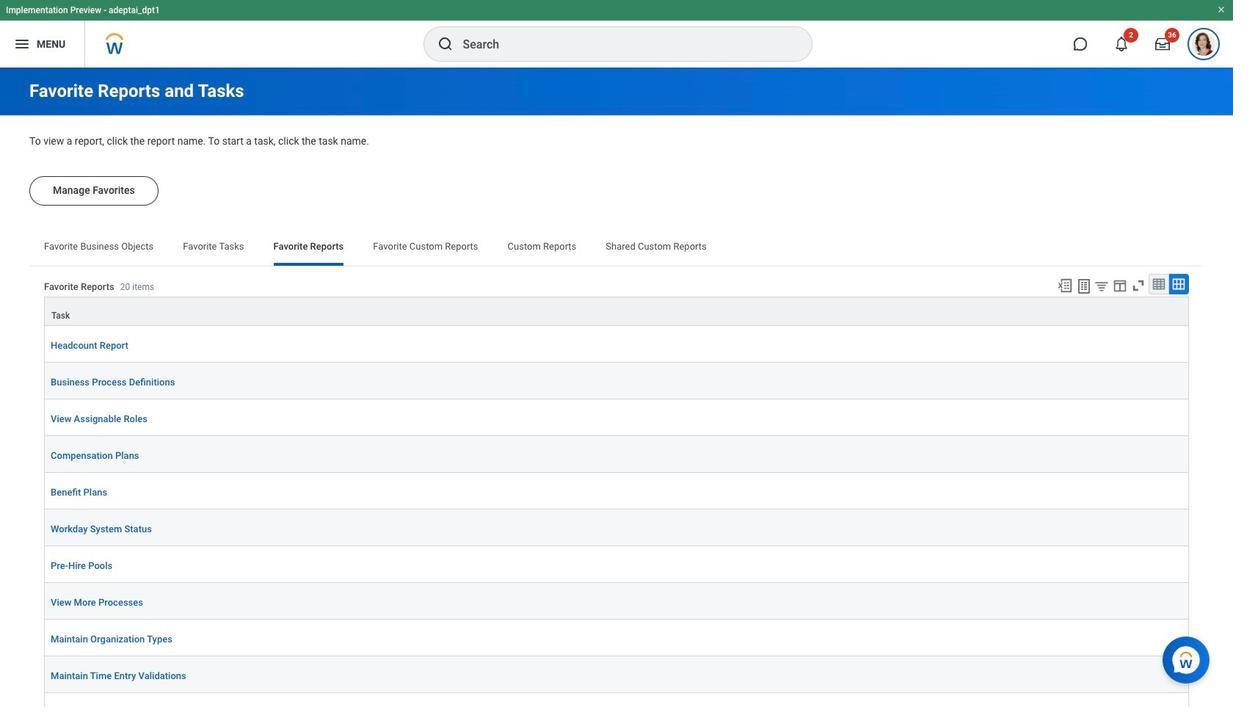 Task type: describe. For each thing, give the bounding box(es) containing it.
inbox large image
[[1156, 37, 1171, 51]]

justify image
[[13, 35, 31, 53]]

click to view/edit grid preferences image
[[1113, 277, 1129, 293]]

table image
[[1152, 277, 1167, 291]]

select to filter grid data image
[[1094, 278, 1110, 293]]

Search Workday  search field
[[463, 28, 782, 60]]

export to excel image
[[1057, 277, 1074, 293]]

expand table image
[[1172, 277, 1187, 291]]



Task type: vqa. For each thing, say whether or not it's contained in the screenshot.
EXPAND TABLE icon
yes



Task type: locate. For each thing, give the bounding box(es) containing it.
fullscreen image
[[1131, 277, 1147, 293]]

row
[[44, 296, 1190, 326]]

cell
[[44, 693, 1190, 707]]

search image
[[437, 35, 454, 53]]

banner
[[0, 0, 1234, 68]]

profile logan mcneil image
[[1193, 32, 1216, 59]]

close environment banner image
[[1218, 5, 1226, 14]]

tab list
[[29, 230, 1204, 266]]

main content
[[0, 68, 1234, 707]]

export to worksheets image
[[1076, 277, 1093, 295]]

notifications large image
[[1115, 37, 1129, 51]]

toolbar
[[1051, 274, 1190, 296]]



